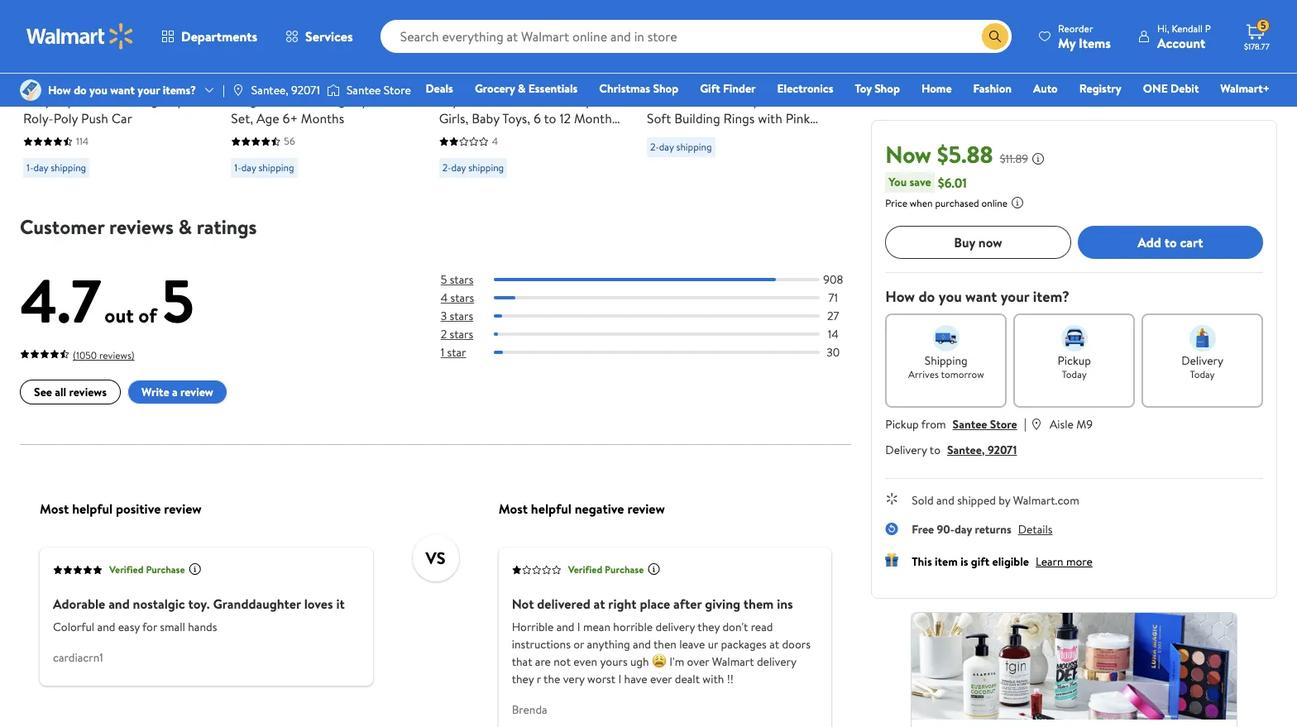 Task type: vqa. For each thing, say whether or not it's contained in the screenshot.
second 1-
yes



Task type: locate. For each thing, give the bounding box(es) containing it.
delivery up then
[[656, 619, 695, 636]]

0 horizontal spatial 4
[[441, 290, 448, 307]]

1 progress bar from the top
[[494, 278, 820, 282]]

store up santee, 92071 button
[[991, 416, 1018, 433]]

0 horizontal spatial they
[[512, 671, 534, 688]]

how right the 71
[[886, 286, 915, 307]]

shipping for $8.98
[[259, 161, 294, 175]]

of inside 4.7 out of 5
[[138, 302, 157, 330]]

shipped
[[958, 492, 996, 509]]

your left item?
[[1001, 286, 1030, 307]]

you up "push"
[[89, 82, 108, 98]]

(1050 reviews)
[[73, 349, 135, 363]]

gift
[[972, 554, 990, 570]]

4 left 9,
[[492, 134, 498, 149]]

1 vertical spatial delivery
[[886, 442, 928, 459]]

2 verified purchase from the left
[[568, 563, 644, 578]]

toy, up the ages
[[439, 91, 462, 110]]

1 horizontal spatial purchase
[[605, 563, 644, 578]]

stars right 2
[[450, 327, 474, 343]]

at left right at left
[[594, 595, 605, 613]]

1 left year
[[511, 91, 515, 110]]

1 horizontal spatial delivery
[[1182, 353, 1224, 369]]

4 progress bar from the top
[[494, 333, 820, 337]]

1 horizontal spatial helpful
[[531, 500, 572, 518]]

reviews right all
[[69, 385, 107, 401]]

debit
[[1171, 80, 1200, 97]]

0 horizontal spatial 2-
[[443, 161, 451, 175]]

walmart image
[[26, 23, 134, 50]]

item
[[935, 554, 958, 570]]

1-day shipping for $8.98
[[234, 161, 294, 175]]

stars for 2 stars
[[450, 327, 474, 343]]

baby left poly
[[23, 91, 51, 110]]

0 vertical spatial do
[[74, 82, 87, 98]]

purchase left verified purchase information icon
[[605, 563, 644, 578]]

day for $8.98
[[242, 161, 256, 175]]

shop
[[653, 80, 679, 97], [875, 80, 900, 97]]

review for most helpful negative review
[[628, 500, 665, 518]]

helpful left negative at the left of page
[[531, 500, 572, 518]]

of right out
[[138, 302, 157, 330]]

review right negative at the left of page
[[628, 500, 665, 518]]

1 vertical spatial 92071
[[988, 442, 1018, 459]]

price down you
[[886, 196, 908, 210]]

shipping down the 56
[[259, 161, 294, 175]]

aisle m9
[[1050, 416, 1093, 433]]

reorder
[[1059, 21, 1094, 35]]

stars right 3
[[450, 308, 474, 325]]

all
[[55, 385, 66, 401]]

1 horizontal spatial shop
[[875, 80, 900, 97]]

now inside now $10.99 $12.99 stacking & nesting baby toys 7 pcs, montessori toys for child soft building rings with pink unicorn 2-day shipping
[[647, 48, 677, 69]]

0 horizontal spatial toys
[[54, 91, 79, 110]]

1 vertical spatial do
[[919, 286, 936, 307]]

add to cart button
[[1078, 226, 1264, 259]]

2 horizontal spatial baby
[[759, 73, 787, 91]]

2 shop from the left
[[875, 80, 900, 97]]

gift inside $19.99 move2play, turtle ring stacking toy, gift for 1 year old boys & girls, baby toys, 6 to 12 months, ages 0-6+, 9, 10, 18+ months
[[465, 91, 488, 110]]

1 horizontal spatial pickup
[[1058, 353, 1092, 369]]

 image left the 9
[[327, 82, 340, 98]]

1 horizontal spatial you
[[939, 286, 962, 307]]

1 horizontal spatial with
[[703, 671, 724, 688]]

1 purchase from the left
[[146, 563, 185, 578]]

0 horizontal spatial ring
[[231, 91, 257, 110]]

2 horizontal spatial with
[[758, 110, 783, 128]]

1 horizontal spatial want
[[966, 286, 998, 307]]

1 horizontal spatial verified
[[568, 563, 603, 578]]

0 horizontal spatial delivery
[[886, 442, 928, 459]]

walmart
[[712, 654, 754, 671]]

stars for 5 stars
[[450, 272, 474, 288]]

rings
[[724, 110, 755, 128]]

stacks
[[265, 73, 301, 91]]

1 horizontal spatial toy,
[[439, 91, 462, 110]]

want for item?
[[966, 286, 998, 307]]

1 horizontal spatial 5
[[441, 272, 447, 288]]

1 horizontal spatial 4
[[492, 134, 498, 149]]

search icon image
[[989, 30, 1002, 43]]

2
[[441, 327, 447, 343]]

(1050 reviews) link
[[20, 345, 135, 364]]

pickup inside the "pickup from santee store |"
[[886, 416, 919, 433]]

of right the stacks
[[304, 73, 317, 91]]

1 horizontal spatial  image
[[232, 84, 245, 97]]

1 horizontal spatial 2-
[[651, 140, 659, 154]]

1 horizontal spatial today
[[1191, 367, 1215, 382]]

0 vertical spatial santee,
[[251, 82, 289, 98]]

and up ugh
[[633, 637, 651, 653]]

1 1- from the left
[[26, 161, 34, 175]]

toys inside $24.98 fisher-price sit & crawl gift set baby toys with stacking cups & roly-poly push car
[[54, 91, 79, 110]]

0 vertical spatial 1
[[511, 91, 515, 110]]

months right '18+'
[[559, 128, 603, 146]]

your left cups
[[138, 82, 160, 98]]

0 vertical spatial pickup
[[1058, 353, 1092, 369]]

stacking inside now $10.99 $12.99 stacking & nesting baby toys 7 pcs, montessori toys for child soft building rings with pink unicorn 2-day shipping
[[647, 73, 696, 91]]

1 horizontal spatial reviews
[[109, 213, 174, 241]]

price
[[63, 73, 92, 91], [886, 196, 908, 210]]

you for how do you want your items?
[[89, 82, 108, 98]]

2 1-day shipping from the left
[[234, 161, 294, 175]]

crawl
[[125, 73, 158, 91]]

of inside the $8.98 sassy stacks of circles stacking ring stem learning toy, 9 piece set, age 6+ months
[[304, 73, 317, 91]]

it
[[336, 595, 345, 613]]

4 up 3
[[441, 290, 448, 307]]

progress bar for 27
[[494, 315, 820, 318]]

not
[[512, 595, 534, 613]]

christmas shop
[[600, 80, 679, 97]]

1 horizontal spatial ring
[[544, 73, 569, 91]]

5 right out
[[162, 259, 194, 342]]

with left car
[[82, 91, 106, 110]]

shop for christmas shop
[[653, 80, 679, 97]]

$12.99
[[728, 50, 758, 66]]

1- for $8.98
[[234, 161, 242, 175]]

pickup left from at bottom
[[886, 416, 919, 433]]

1 vertical spatial delivery
[[757, 654, 797, 671]]

0 horizontal spatial for
[[142, 619, 157, 636]]

1 horizontal spatial 1
[[511, 91, 515, 110]]

1 horizontal spatial do
[[919, 286, 936, 307]]

2 progress bar from the top
[[494, 297, 820, 300]]

0 horizontal spatial  image
[[20, 79, 41, 101]]

pickup down intent image for pickup
[[1058, 353, 1092, 369]]

want right sit
[[110, 82, 135, 98]]

1 vertical spatial you
[[939, 286, 962, 307]]

shop for toy shop
[[875, 80, 900, 97]]

1-
[[26, 161, 34, 175], [234, 161, 242, 175]]

0 horizontal spatial |
[[223, 82, 225, 98]]

how up poly
[[48, 82, 71, 98]]

10,
[[518, 128, 533, 146]]

pickup for pickup from santee store |
[[886, 416, 919, 433]]

santee store button
[[953, 416, 1018, 433]]

car
[[112, 110, 132, 128]]

1-day shipping down 114
[[26, 161, 86, 175]]

see
[[34, 385, 52, 401]]

2 1- from the left
[[234, 161, 242, 175]]

or
[[574, 637, 584, 653]]

have
[[625, 671, 648, 688]]

store right the 9
[[384, 82, 411, 98]]

shipping down building
[[677, 140, 712, 154]]

stars up the 4 stars
[[450, 272, 474, 288]]

0 vertical spatial of
[[304, 73, 317, 91]]

shipping down 114
[[51, 161, 86, 175]]

1 horizontal spatial of
[[304, 73, 317, 91]]

store
[[384, 82, 411, 98], [991, 416, 1018, 433]]

0 vertical spatial 92071
[[291, 82, 320, 98]]

1 horizontal spatial for
[[490, 91, 507, 110]]

0 horizontal spatial pickup
[[886, 416, 919, 433]]

day down soft
[[659, 140, 674, 154]]

how for how do you want your item?
[[886, 286, 915, 307]]

helpful left positive
[[72, 500, 113, 518]]

1 vertical spatial pickup
[[886, 416, 919, 433]]

1 horizontal spatial months
[[559, 128, 603, 146]]

1- down roly-
[[26, 161, 34, 175]]

out
[[105, 302, 134, 330]]

save
[[910, 174, 932, 190]]

56
[[284, 134, 295, 149]]

shop up soft
[[653, 80, 679, 97]]

0 horizontal spatial santee,
[[251, 82, 289, 98]]

pickup from santee store |
[[886, 415, 1027, 433]]

0 horizontal spatial helpful
[[72, 500, 113, 518]]

0 horizontal spatial of
[[138, 302, 157, 330]]

1 vertical spatial santee,
[[948, 442, 985, 459]]

1 today from the left
[[1062, 367, 1087, 382]]

1 toy, from the left
[[348, 91, 371, 110]]

toy, left the 9
[[348, 91, 371, 110]]

baby right finder
[[759, 73, 787, 91]]

roly-
[[23, 110, 54, 128]]

product group containing $19.99
[[439, 0, 624, 185]]

day down the ages
[[451, 161, 466, 175]]

you
[[889, 174, 907, 190]]

ring inside the $8.98 sassy stacks of circles stacking ring stem learning toy, 9 piece set, age 6+ months
[[231, 91, 257, 110]]

small
[[160, 619, 185, 636]]

0 horizontal spatial you
[[89, 82, 108, 98]]

0 vertical spatial i
[[578, 619, 581, 636]]

to down from at bottom
[[930, 442, 941, 459]]

1 vertical spatial price
[[886, 196, 908, 210]]

for
[[490, 91, 507, 110], [768, 91, 785, 110], [142, 619, 157, 636]]

2 horizontal spatial to
[[1165, 233, 1177, 251]]

0 horizontal spatial now
[[647, 48, 677, 69]]

0 horizontal spatial purchase
[[146, 563, 185, 578]]

they left r
[[512, 671, 534, 688]]

$19.99
[[439, 48, 478, 69]]

1 horizontal spatial at
[[770, 637, 780, 653]]

0 vertical spatial santee
[[347, 82, 381, 98]]

1 horizontal spatial to
[[930, 442, 941, 459]]

today for pickup
[[1062, 367, 1087, 382]]

delivery down doors
[[757, 654, 797, 671]]

& inside $19.99 move2play, turtle ring stacking toy, gift for 1 year old boys & girls, baby toys, 6 to 12 months, ages 0-6+, 9, 10, 18+ months
[[600, 91, 609, 110]]

do for how do you want your item?
[[919, 286, 936, 307]]

$8.98
[[231, 48, 267, 69]]

Search search field
[[380, 20, 1012, 53]]

day
[[659, 140, 674, 154], [33, 161, 48, 175], [242, 161, 256, 175], [451, 161, 466, 175], [955, 521, 973, 538]]

0 horizontal spatial want
[[110, 82, 135, 98]]

| left aisle
[[1024, 415, 1027, 433]]

2 horizontal spatial gift
[[700, 80, 721, 97]]

5 progress bar from the top
[[494, 352, 820, 355]]

most for most helpful positive review
[[40, 500, 69, 518]]

0 horizontal spatial how
[[48, 82, 71, 98]]

2 toy, from the left
[[439, 91, 462, 110]]

services
[[305, 27, 353, 46]]

5 up $178.77
[[1261, 18, 1267, 32]]

learning
[[296, 91, 346, 110]]

0 vertical spatial delivery
[[656, 619, 695, 636]]

now for now $5.88
[[886, 138, 932, 170]]

0 horizontal spatial price
[[63, 73, 92, 91]]

0 horizontal spatial shop
[[653, 80, 679, 97]]

0 vertical spatial your
[[138, 82, 160, 98]]

0 vertical spatial store
[[384, 82, 411, 98]]

cups
[[161, 91, 190, 110]]

customer reviews & ratings
[[20, 213, 257, 241]]

0 vertical spatial 2-
[[651, 140, 659, 154]]

$19.99 move2play, turtle ring stacking toy, gift for 1 year old boys & girls, baby toys, 6 to 12 months, ages 0-6+, 9, 10, 18+ months
[[439, 48, 621, 146]]

day down roly-
[[33, 161, 48, 175]]

at down read
[[770, 637, 780, 653]]

push
[[81, 110, 108, 128]]

a
[[172, 385, 178, 401]]

5 up the 4 stars
[[441, 272, 447, 288]]

shipping
[[677, 140, 712, 154], [51, 161, 86, 175], [259, 161, 294, 175], [469, 161, 504, 175]]

after
[[674, 595, 702, 613]]

1 1-day shipping from the left
[[26, 161, 86, 175]]

progress bar for 30
[[494, 352, 820, 355]]

0 horizontal spatial 1
[[441, 345, 445, 362]]

pcs,
[[647, 91, 670, 110]]

negative
[[575, 500, 625, 518]]

progress bar for 14
[[494, 333, 820, 337]]

legal information image
[[1011, 196, 1025, 209]]

nostalgic
[[133, 595, 185, 613]]

baby inside now $10.99 $12.99 stacking & nesting baby toys 7 pcs, montessori toys for child soft building rings with pink unicorn 2-day shipping
[[759, 73, 787, 91]]

0 horizontal spatial at
[[594, 595, 605, 613]]

1 product group from the left
[[23, 0, 208, 185]]

2- down the ages
[[443, 161, 451, 175]]

walmart+
[[1221, 80, 1270, 97]]

to right 6 in the top of the page
[[544, 110, 557, 128]]

loves
[[304, 595, 333, 613]]

reviews
[[109, 213, 174, 241], [69, 385, 107, 401]]

product group containing $24.98
[[23, 0, 208, 185]]

reviews right the customer
[[109, 213, 174, 241]]

want for items?
[[110, 82, 135, 98]]

ratings
[[197, 213, 257, 241]]

day down set,
[[242, 161, 256, 175]]

1 left the star
[[441, 345, 445, 362]]

5 for 5 stars
[[441, 272, 447, 288]]

0 vertical spatial price
[[63, 73, 92, 91]]

0 horizontal spatial verified purchase
[[109, 563, 185, 578]]

3 product group from the left
[[439, 0, 624, 185]]

2 today from the left
[[1191, 367, 1215, 382]]

registry
[[1080, 80, 1122, 97]]

horrible
[[512, 619, 554, 636]]

0 horizontal spatial i
[[578, 619, 581, 636]]

purchased
[[936, 196, 980, 210]]

shipping inside now $10.99 $12.99 stacking & nesting baby toys 7 pcs, montessori toys for child soft building rings with pink unicorn 2-day shipping
[[677, 140, 712, 154]]

don't
[[723, 619, 748, 636]]

1 horizontal spatial 1-
[[234, 161, 242, 175]]

$8.98 sassy stacks of circles stacking ring stem learning toy, 9 piece set, age 6+ months
[[231, 48, 416, 128]]

4 inside product group
[[492, 134, 498, 149]]

0 horizontal spatial 92071
[[291, 82, 320, 98]]

progress bar
[[494, 278, 820, 282], [494, 297, 820, 300], [494, 315, 820, 318], [494, 333, 820, 337], [494, 352, 820, 355]]

giving
[[705, 595, 741, 613]]

1 shop from the left
[[653, 80, 679, 97]]

you up the intent image for shipping
[[939, 286, 962, 307]]

1 horizontal spatial verified purchase
[[568, 563, 644, 578]]

do left sit
[[74, 82, 87, 98]]

your for item?
[[1001, 286, 1030, 307]]

1 vertical spatial want
[[966, 286, 998, 307]]

5 inside 5 $178.77
[[1261, 18, 1267, 32]]

1 horizontal spatial santee
[[953, 416, 988, 433]]

1 verified from the left
[[109, 563, 144, 578]]

1 horizontal spatial 92071
[[988, 442, 1018, 459]]

from
[[922, 416, 947, 433]]

1 vertical spatial to
[[1165, 233, 1177, 251]]

verified purchase up right at left
[[568, 563, 644, 578]]

now up christmas shop link
[[647, 48, 677, 69]]

0 horizontal spatial toy,
[[348, 91, 371, 110]]

1 horizontal spatial they
[[698, 619, 720, 636]]

 image up set,
[[232, 84, 245, 97]]

toy shop
[[855, 80, 900, 97]]

santee, 92071
[[251, 82, 320, 98]]

santee, up age
[[251, 82, 289, 98]]

 image for santee, 92071
[[232, 84, 245, 97]]

today inside the 'pickup today'
[[1062, 367, 1087, 382]]

day for $19.99
[[451, 161, 466, 175]]

2 helpful from the left
[[531, 500, 572, 518]]

progress bar for 71
[[494, 297, 820, 300]]

0 vertical spatial reviews
[[109, 213, 174, 241]]

i up or
[[578, 619, 581, 636]]

verified purchase up nostalgic
[[109, 563, 185, 578]]

they up ur
[[698, 619, 720, 636]]

delivery down intent image for delivery
[[1182, 353, 1224, 369]]

1- down set,
[[234, 161, 242, 175]]

1 helpful from the left
[[72, 500, 113, 518]]

them
[[744, 595, 774, 613]]

brenda
[[512, 702, 548, 719]]

 image for how do you want your items?
[[20, 79, 41, 101]]

0 horizontal spatial verified
[[109, 563, 144, 578]]

verified up nostalgic
[[109, 563, 144, 578]]

7
[[818, 73, 824, 91]]

2 verified from the left
[[568, 563, 603, 578]]

delivery down from at bottom
[[886, 442, 928, 459]]

today inside the delivery today
[[1191, 367, 1215, 382]]

purchase
[[146, 563, 185, 578], [605, 563, 644, 578]]

delivery for today
[[1182, 353, 1224, 369]]

| left sassy
[[223, 82, 225, 98]]

review right positive
[[164, 500, 202, 518]]

2 purchase from the left
[[605, 563, 644, 578]]

pickup for pickup today
[[1058, 353, 1092, 369]]

most for most helpful negative review
[[499, 500, 528, 518]]

1 verified purchase from the left
[[109, 563, 185, 578]]

0 horizontal spatial 1-day shipping
[[26, 161, 86, 175]]

stacking inside $19.99 move2play, turtle ring stacking toy, gift for 1 year old boys & girls, baby toys, 6 to 12 months, ages 0-6+, 9, 10, 18+ months
[[573, 73, 621, 91]]

to left cart
[[1165, 233, 1177, 251]]

i left have
[[619, 671, 622, 688]]

one debit link
[[1136, 79, 1207, 98]]

4 for 4
[[492, 134, 498, 149]]

1-day shipping down the 56
[[234, 161, 294, 175]]

baby inside $24.98 fisher-price sit & crawl gift set baby toys with stacking cups & roly-poly push car
[[23, 91, 51, 110]]

0 horizontal spatial today
[[1062, 367, 1087, 382]]

 image
[[20, 79, 41, 101], [327, 82, 340, 98], [232, 84, 245, 97]]

3 progress bar from the top
[[494, 315, 820, 318]]

ugh
[[631, 654, 649, 671]]

now up you
[[886, 138, 932, 170]]

verified up delivered
[[568, 563, 603, 578]]

2 most from the left
[[499, 500, 528, 518]]

months right the 6+
[[301, 110, 344, 128]]

0 horizontal spatial reviews
[[69, 385, 107, 401]]

product group containing $8.98
[[231, 0, 416, 185]]

product group
[[23, 0, 208, 185], [231, 0, 416, 185], [439, 0, 624, 185], [647, 0, 832, 185]]

is
[[961, 554, 969, 570]]

0 horizontal spatial most
[[40, 500, 69, 518]]

cart
[[1181, 233, 1204, 251]]

2- down soft
[[651, 140, 659, 154]]

progress bar for 908
[[494, 278, 820, 282]]

0 vertical spatial at
[[594, 595, 605, 613]]

add
[[1138, 233, 1162, 251]]

cardiacrn1
[[53, 650, 103, 666]]

departments button
[[147, 17, 272, 56]]

1 horizontal spatial now
[[886, 138, 932, 170]]

1 most from the left
[[40, 500, 69, 518]]

stars down "5 stars"
[[451, 290, 474, 307]]

with left !!
[[703, 671, 724, 688]]

0 vertical spatial you
[[89, 82, 108, 98]]

today down intent image for delivery
[[1191, 367, 1215, 382]]

day inside now $10.99 $12.99 stacking & nesting baby toys 7 pcs, montessori toys for child soft building rings with pink unicorn 2-day shipping
[[659, 140, 674, 154]]

want down buy now button
[[966, 286, 998, 307]]

to for delivery to santee, 92071
[[930, 442, 941, 459]]

buy
[[955, 233, 976, 251]]

shipping down 6+,
[[469, 161, 504, 175]]

0 horizontal spatial to
[[544, 110, 557, 128]]

purchase left verified purchase information image
[[146, 563, 185, 578]]

santee up santee, 92071 button
[[953, 416, 988, 433]]

today down intent image for pickup
[[1062, 367, 1087, 382]]

tomorrow
[[941, 367, 985, 382]]

2 horizontal spatial for
[[768, 91, 785, 110]]

you for how do you want your item?
[[939, 286, 962, 307]]

gift inside $24.98 fisher-price sit & crawl gift set baby toys with stacking cups & roly-poly push car
[[161, 73, 184, 91]]

mean
[[583, 619, 611, 636]]

hi, kendall p account
[[1158, 21, 1212, 52]]

1 horizontal spatial gift
[[465, 91, 488, 110]]

see all reviews
[[34, 385, 107, 401]]

2 product group from the left
[[231, 0, 416, 185]]

santee left piece
[[347, 82, 381, 98]]

with left pink at right top
[[758, 110, 783, 128]]

santee, down the "pickup from santee store |"
[[948, 442, 985, 459]]

 image up roly-
[[20, 79, 41, 101]]

😩
[[652, 654, 667, 671]]

details button
[[1019, 521, 1053, 538]]

to inside button
[[1165, 233, 1177, 251]]

do up the intent image for shipping
[[919, 286, 936, 307]]

baby left 9,
[[472, 110, 500, 128]]

verified for delivered
[[568, 563, 603, 578]]

sold
[[912, 492, 934, 509]]

4 product group from the left
[[647, 0, 832, 185]]

to for add to cart
[[1165, 233, 1177, 251]]

1 vertical spatial santee
[[953, 416, 988, 433]]

shop right toy
[[875, 80, 900, 97]]

0 vertical spatial delivery
[[1182, 353, 1224, 369]]

price left sit
[[63, 73, 92, 91]]



Task type: describe. For each thing, give the bounding box(es) containing it.
4.7 out of 5
[[20, 259, 194, 342]]

4 for 4 stars
[[441, 290, 448, 307]]

easy
[[118, 619, 140, 636]]

verified purchase information image
[[188, 563, 202, 577]]

1 horizontal spatial i
[[619, 671, 622, 688]]

read
[[751, 619, 773, 636]]

christmas
[[600, 80, 651, 97]]

gift for $19.99
[[465, 91, 488, 110]]

review for most helpful positive review
[[164, 500, 202, 518]]

1 horizontal spatial delivery
[[757, 654, 797, 671]]

kendall
[[1172, 21, 1203, 35]]

review right a
[[180, 385, 213, 401]]

1 vertical spatial reviews
[[69, 385, 107, 401]]

and up 'easy'
[[109, 595, 130, 613]]

toys,
[[503, 110, 531, 128]]

stars for 4 stars
[[451, 290, 474, 307]]

to inside $19.99 move2play, turtle ring stacking toy, gift for 1 year old boys & girls, baby toys, 6 to 12 months, ages 0-6+, 9, 10, 18+ months
[[544, 110, 557, 128]]

when
[[910, 196, 933, 210]]

very
[[563, 671, 585, 688]]

verified purchase information image
[[648, 563, 661, 577]]

1 horizontal spatial price
[[886, 196, 908, 210]]

stacking inside $24.98 fisher-price sit & crawl gift set baby toys with stacking cups & roly-poly push car
[[110, 91, 158, 110]]

verified purchase for nostalgic
[[109, 563, 185, 578]]

circles
[[320, 73, 359, 91]]

positive
[[116, 500, 161, 518]]

months inside $19.99 move2play, turtle ring stacking toy, gift for 1 year old boys & girls, baby toys, 6 to 12 months, ages 0-6+, 9, 10, 18+ months
[[559, 128, 603, 146]]

nesting
[[711, 73, 756, 91]]

store inside the "pickup from santee store |"
[[991, 416, 1018, 433]]

dealt
[[675, 671, 700, 688]]

$24.98
[[23, 48, 67, 69]]

colorful
[[53, 619, 95, 636]]

with inside $24.98 fisher-price sit & crawl gift set baby toys with stacking cups & roly-poly push car
[[82, 91, 106, 110]]

0 horizontal spatial store
[[384, 82, 411, 98]]

0 horizontal spatial 5
[[162, 259, 194, 342]]

2 horizontal spatial toys
[[789, 73, 814, 91]]

toy, inside the $8.98 sassy stacks of circles stacking ring stem learning toy, 9 piece set, age 6+ months
[[348, 91, 371, 110]]

for inside $19.99 move2play, turtle ring stacking toy, gift for 1 year old boys & girls, baby toys, 6 to 12 months, ages 0-6+, 9, 10, 18+ months
[[490, 91, 507, 110]]

delivered
[[537, 595, 591, 613]]

this item is gift eligible learn more
[[912, 554, 1093, 570]]

verified for and
[[109, 563, 144, 578]]

christmas shop link
[[592, 79, 686, 98]]

how for how do you want your items?
[[48, 82, 71, 98]]

santee, 92071 button
[[948, 442, 1018, 459]]

learn more about strikethrough prices image
[[1032, 152, 1045, 166]]

grocery
[[475, 80, 515, 97]]

5 for 5 $178.77
[[1261, 18, 1267, 32]]

i'm
[[670, 654, 685, 671]]

fashion
[[974, 80, 1012, 97]]

santee inside the "pickup from santee store |"
[[953, 416, 988, 433]]

intent image for delivery image
[[1190, 325, 1216, 352]]

intent image for pickup image
[[1062, 325, 1088, 352]]

helpful for positive
[[72, 500, 113, 518]]

shipping
[[925, 353, 968, 369]]

stars for 3 stars
[[450, 308, 474, 325]]

add to cart
[[1138, 233, 1204, 251]]

that
[[512, 654, 533, 671]]

1 vertical spatial at
[[770, 637, 780, 653]]

sit
[[95, 73, 110, 91]]

0-
[[471, 128, 484, 146]]

one
[[1144, 80, 1168, 97]]

services button
[[272, 17, 367, 56]]

product group containing now $10.99
[[647, 0, 832, 185]]

6+,
[[484, 128, 502, 146]]

finder
[[723, 80, 756, 97]]

delivery for to
[[886, 442, 928, 459]]

and right sold
[[937, 492, 955, 509]]

$6.01
[[938, 173, 968, 192]]

price inside $24.98 fisher-price sit & crawl gift set baby toys with stacking cups & roly-poly push car
[[63, 73, 92, 91]]

shipping for $24.98
[[51, 161, 86, 175]]

electronics link
[[770, 79, 841, 98]]

place
[[640, 595, 671, 613]]

today for delivery
[[1191, 367, 1215, 382]]

home
[[922, 80, 952, 97]]

items?
[[163, 82, 196, 98]]

1 vertical spatial they
[[512, 671, 534, 688]]

account
[[1158, 34, 1206, 52]]

ins
[[777, 595, 793, 613]]

adorable and nostalgic toy. granddaughter loves it colorful and easy for small hands
[[53, 595, 345, 636]]

71
[[829, 290, 839, 307]]

& inside now $10.99 $12.99 stacking & nesting baby toys 7 pcs, montessori toys for child soft building rings with pink unicorn 2-day shipping
[[699, 73, 708, 91]]

and up or
[[557, 619, 575, 636]]

$178.77
[[1245, 41, 1270, 52]]

ring inside $19.99 move2play, turtle ring stacking toy, gift for 1 year old boys & girls, baby toys, 6 to 12 months, ages 0-6+, 9, 10, 18+ months
[[544, 73, 569, 91]]

santee store
[[347, 82, 411, 98]]

day left returns
[[955, 521, 973, 538]]

2 stars
[[441, 327, 474, 343]]

gifting made easy image
[[886, 554, 899, 567]]

1 inside $19.99 move2play, turtle ring stacking toy, gift for 1 year old boys & girls, baby toys, 6 to 12 months, ages 0-6+, 9, 10, 18+ months
[[511, 91, 515, 110]]

write
[[142, 385, 169, 401]]

0 vertical spatial they
[[698, 619, 720, 636]]

your for items?
[[138, 82, 160, 98]]

18+
[[537, 128, 556, 146]]

12
[[560, 110, 571, 128]]

hands
[[188, 619, 217, 636]]

verified purchase for at
[[568, 563, 644, 578]]

2- inside now $10.99 $12.99 stacking & nesting baby toys 7 pcs, montessori toys for child soft building rings with pink unicorn 2-day shipping
[[651, 140, 659, 154]]

one debit
[[1144, 80, 1200, 97]]

learn more button
[[1036, 554, 1093, 570]]

p
[[1206, 21, 1212, 35]]

leave
[[680, 637, 705, 653]]

instructions
[[512, 637, 571, 653]]

price when purchased online
[[886, 196, 1008, 210]]

vs
[[426, 548, 446, 570]]

toy shop link
[[848, 79, 908, 98]]

1- for $24.98
[[26, 161, 34, 175]]

helpful for negative
[[531, 500, 572, 518]]

girls,
[[439, 110, 469, 128]]

deals
[[426, 80, 453, 97]]

1 horizontal spatial toys
[[740, 91, 765, 110]]

items
[[1079, 34, 1111, 52]]

my
[[1059, 34, 1076, 52]]

intent image for shipping image
[[933, 325, 960, 352]]

114
[[76, 134, 89, 149]]

purchase for toy.
[[146, 563, 185, 578]]

grocery & essentials
[[475, 80, 578, 97]]

registry link
[[1072, 79, 1130, 98]]

r
[[537, 671, 541, 688]]

3
[[441, 308, 447, 325]]

now for now $10.99 $12.99 stacking & nesting baby toys 7 pcs, montessori toys for child soft building rings with pink unicorn 2-day shipping
[[647, 48, 677, 69]]

baby inside $19.99 move2play, turtle ring stacking toy, gift for 1 year old boys & girls, baby toys, 6 to 12 months, ages 0-6+, 9, 10, 18+ months
[[472, 110, 500, 128]]

months inside the $8.98 sassy stacks of circles stacking ring stem learning toy, 9 piece set, age 6+ months
[[301, 110, 344, 128]]

ur
[[708, 637, 719, 653]]

sold and shipped by walmart.com
[[912, 492, 1080, 509]]

details
[[1019, 521, 1053, 538]]

online
[[982, 196, 1008, 210]]

do for how do you want your items?
[[74, 82, 87, 98]]

0 horizontal spatial delivery
[[656, 619, 695, 636]]

toy, inside $19.99 move2play, turtle ring stacking toy, gift for 1 year old boys & girls, baby toys, 6 to 12 months, ages 0-6+, 9, 10, 18+ months
[[439, 91, 462, 110]]

most helpful positive review
[[40, 500, 202, 518]]

shipping arrives tomorrow
[[909, 353, 985, 382]]

1-day shipping for $24.98
[[26, 161, 86, 175]]

anything
[[587, 637, 630, 653]]

for inside adorable and nostalgic toy. granddaughter loves it colorful and easy for small hands
[[142, 619, 157, 636]]

30
[[827, 345, 840, 362]]

gift for $24.98
[[161, 73, 184, 91]]

purchase for right
[[605, 563, 644, 578]]

(1050
[[73, 349, 97, 363]]

with inside now $10.99 $12.99 stacking & nesting baby toys 7 pcs, montessori toys for child soft building rings with pink unicorn 2-day shipping
[[758, 110, 783, 128]]

by
[[999, 492, 1011, 509]]

stacking inside the $8.98 sassy stacks of circles stacking ring stem learning toy, 9 piece set, age 6+ months
[[362, 73, 411, 91]]

and left 'easy'
[[97, 619, 115, 636]]

even
[[574, 654, 598, 671]]

for inside now $10.99 $12.99 stacking & nesting baby toys 7 pcs, montessori toys for child soft building rings with pink unicorn 2-day shipping
[[768, 91, 785, 110]]

essentials
[[529, 80, 578, 97]]

shipping for $19.99
[[469, 161, 504, 175]]

9
[[374, 91, 381, 110]]

day for $24.98
[[33, 161, 48, 175]]

Walmart Site-Wide search field
[[380, 20, 1012, 53]]

1 horizontal spatial |
[[1024, 415, 1027, 433]]

with inside not delivered at right place after giving them ins horrible and i mean horrible delivery they don't read instructions or anything and then leave ur packages at doors that are not even yours ugh 😩 i'm over walmart delivery they r the very worst i have ever dealt with !!
[[703, 671, 724, 688]]

 image for santee store
[[327, 82, 340, 98]]

deals link
[[418, 79, 461, 98]]

delivery today
[[1182, 353, 1224, 382]]

star
[[447, 345, 466, 362]]



